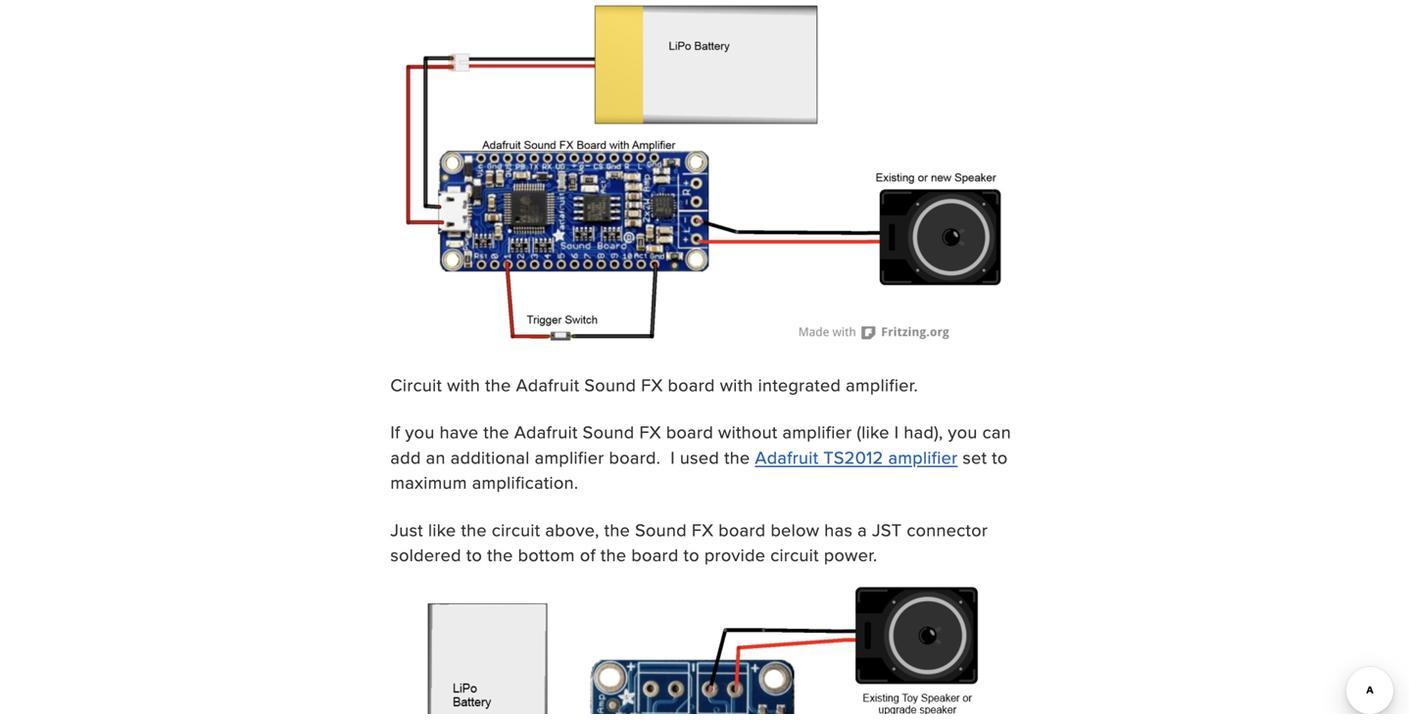 Task type: locate. For each thing, give the bounding box(es) containing it.
sound
[[585, 373, 636, 398], [583, 420, 635, 445], [635, 517, 687, 542]]

had),
[[904, 420, 944, 445]]

adafruit up amplification.
[[515, 420, 578, 445]]

jst
[[872, 517, 902, 542]]

you right if
[[405, 420, 435, 445]]

adafruit ts2012 amplifier link
[[755, 445, 958, 470]]

(like
[[857, 420, 890, 445]]

0 horizontal spatial with
[[447, 373, 480, 398]]

sound inside just like the circuit above, the sound fx board below has a jst connector soldered to the bottom of the board to provide circuit power.
[[635, 517, 687, 542]]

2 vertical spatial sound
[[635, 517, 687, 542]]

1 vertical spatial sound
[[583, 420, 635, 445]]

connector
[[907, 517, 988, 542]]

1 horizontal spatial to
[[684, 543, 700, 568]]

fx
[[641, 373, 663, 398], [640, 420, 662, 445], [692, 517, 714, 542]]

2 vertical spatial fx
[[692, 517, 714, 542]]

maximum
[[391, 470, 467, 495]]

set
[[963, 445, 987, 470]]

adafruit up "additional"
[[516, 373, 580, 398]]

to right soldered
[[466, 543, 482, 568]]

has
[[825, 517, 853, 542]]

you
[[405, 420, 435, 445], [948, 420, 978, 445]]

just like the circuit above, the sound fx board below has a jst connector soldered to the bottom of the board to provide circuit power.
[[391, 517, 988, 568]]

soldered
[[391, 543, 462, 568]]

board
[[668, 373, 715, 398], [666, 420, 714, 445], [719, 517, 766, 542], [632, 543, 679, 568]]

2 you from the left
[[948, 420, 978, 445]]

without
[[719, 420, 778, 445]]

amplifier up amplification.
[[535, 445, 604, 470]]

the
[[485, 373, 511, 398], [484, 420, 510, 445], [725, 445, 750, 470], [461, 517, 487, 542], [605, 517, 630, 542], [487, 543, 513, 568], [601, 543, 627, 568]]

circuit down below
[[771, 543, 819, 568]]

board inside if you have the adafruit sound fx board without amplifier (like i had), you can add an additional amplifier board.  i used the
[[666, 420, 714, 445]]

image: components_blaster-board-ext-amp_crop.png element
[[391, 587, 1017, 715]]

you up set
[[948, 420, 978, 445]]

board right of
[[632, 543, 679, 568]]

board up used
[[666, 420, 714, 445]]

a
[[858, 517, 868, 542]]

board up provide
[[719, 517, 766, 542]]

board.
[[609, 445, 661, 470]]

integrated
[[758, 373, 841, 398]]

amplification.
[[472, 470, 579, 495]]

if
[[391, 420, 400, 445]]

amplifier up ts2012
[[783, 420, 852, 445]]

0 horizontal spatial circuit
[[492, 517, 541, 542]]

amplifier
[[783, 420, 852, 445], [535, 445, 604, 470], [889, 445, 958, 470]]

used
[[680, 445, 720, 470]]

1 vertical spatial fx
[[640, 420, 662, 445]]

add
[[391, 445, 421, 470]]

1 horizontal spatial circuit
[[771, 543, 819, 568]]

to right set
[[992, 445, 1008, 470]]

with
[[447, 373, 480, 398], [720, 373, 754, 398]]

of
[[580, 543, 596, 568]]

just
[[391, 517, 423, 542]]

with up the without
[[720, 373, 754, 398]]

adafruit
[[516, 373, 580, 398], [515, 420, 578, 445], [755, 445, 819, 470]]

sound inside if you have the adafruit sound fx board without amplifier (like i had), you can add an additional amplifier board.  i used the
[[583, 420, 635, 445]]

with right circuit
[[447, 373, 480, 398]]

circuit
[[492, 517, 541, 542], [771, 543, 819, 568]]

to left provide
[[684, 543, 700, 568]]

circuit up 'bottom'
[[492, 517, 541, 542]]

fx inside just like the circuit above, the sound fx board below has a jst connector soldered to the bottom of the board to provide circuit power.
[[692, 517, 714, 542]]

adafruit inside if you have the adafruit sound fx board without amplifier (like i had), you can add an additional amplifier board.  i used the
[[515, 420, 578, 445]]

amplifier down had),
[[889, 445, 958, 470]]

like
[[428, 517, 456, 542]]

1 horizontal spatial with
[[720, 373, 754, 398]]

0 vertical spatial sound
[[585, 373, 636, 398]]

1 horizontal spatial you
[[948, 420, 978, 445]]

0 horizontal spatial you
[[405, 420, 435, 445]]

2 horizontal spatial amplifier
[[889, 445, 958, 470]]

2 horizontal spatial to
[[992, 445, 1008, 470]]

circuit with the adafruit sound fx board with integrated amplifier.
[[391, 373, 919, 398]]

to
[[992, 445, 1008, 470], [466, 543, 482, 568], [684, 543, 700, 568]]

adafruit ts2012 amplifier
[[755, 445, 958, 470]]



Task type: vqa. For each thing, say whether or not it's contained in the screenshot.
Blog Link
no



Task type: describe. For each thing, give the bounding box(es) containing it.
1 with from the left
[[447, 373, 480, 398]]

board up if you have the adafruit sound fx board without amplifier (like i had), you can add an additional amplifier board.  i used the
[[668, 373, 715, 398]]

i
[[895, 420, 899, 445]]

above,
[[545, 517, 600, 542]]

if you have the adafruit sound fx board without amplifier (like i had), you can add an additional amplifier board.  i used the
[[391, 420, 1012, 470]]

have
[[440, 420, 479, 445]]

below
[[771, 517, 820, 542]]

power.
[[824, 543, 878, 568]]

fx inside if you have the adafruit sound fx board without amplifier (like i had), you can add an additional amplifier board.  i used the
[[640, 420, 662, 445]]

bottom
[[518, 543, 575, 568]]

set to maximum amplification.
[[391, 445, 1008, 495]]

ts2012
[[824, 445, 884, 470]]

additional
[[451, 445, 530, 470]]

can
[[983, 420, 1012, 445]]

0 horizontal spatial to
[[466, 543, 482, 568]]

an
[[426, 445, 446, 470]]

0 horizontal spatial amplifier
[[535, 445, 604, 470]]

0 vertical spatial fx
[[641, 373, 663, 398]]

2 with from the left
[[720, 373, 754, 398]]

provide
[[705, 543, 766, 568]]

adafruit down the without
[[755, 445, 819, 470]]

1 horizontal spatial amplifier
[[783, 420, 852, 445]]

components_blaster board with amp_crop.png image
[[391, 0, 1017, 353]]

to inside set to maximum amplification.
[[992, 445, 1008, 470]]

circuit
[[391, 373, 442, 398]]

1 you from the left
[[405, 420, 435, 445]]

amplifier.
[[846, 373, 919, 398]]



